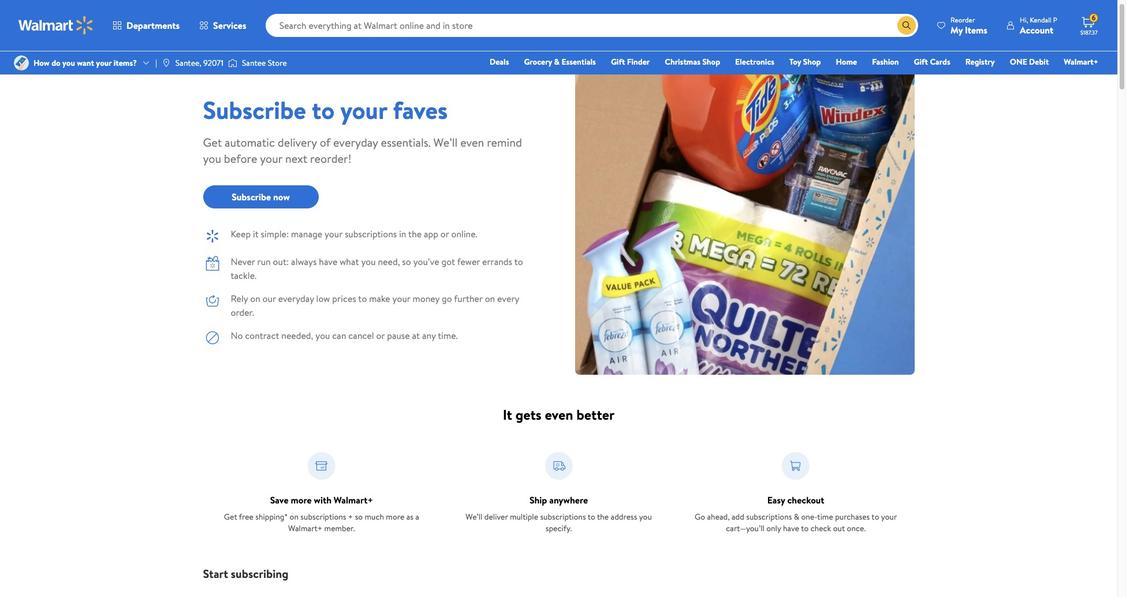 Task type: locate. For each thing, give the bounding box(es) containing it.
0 vertical spatial get
[[203, 135, 222, 150]]

multiple
[[510, 511, 538, 523]]

save
[[270, 494, 289, 506]]

app
[[424, 228, 438, 240]]

santee store
[[242, 57, 287, 69]]

do
[[51, 57, 60, 69]]

1 horizontal spatial or
[[441, 228, 449, 240]]

everyday inside get automatic delivery of everyday essentials. we'll even remind you before your next reorder!
[[333, 135, 378, 150]]

subscribing
[[231, 566, 289, 582]]

time.
[[438, 329, 458, 342]]

1 horizontal spatial more
[[386, 511, 404, 523]]

1 horizontal spatial we'll
[[466, 511, 482, 523]]

anywhere
[[549, 494, 588, 506]]

more
[[291, 494, 312, 506], [386, 511, 404, 523]]

0 horizontal spatial get
[[203, 135, 222, 150]]

you
[[62, 57, 75, 69], [203, 151, 221, 166], [361, 255, 376, 268], [315, 329, 330, 342], [639, 511, 652, 523]]

gift cards link
[[909, 55, 956, 68]]

always
[[291, 255, 317, 268]]

rely on our everyday low prices to make your money go further on every order.
[[231, 292, 519, 319]]

on left our
[[250, 292, 260, 305]]

1 horizontal spatial have
[[783, 523, 799, 534]]

everyday right our
[[278, 292, 314, 305]]

cancel
[[348, 329, 374, 342]]

essentials.
[[381, 135, 431, 150]]

1 horizontal spatial on
[[290, 511, 299, 523]]

 image
[[228, 57, 237, 69]]

deals link
[[484, 55, 514, 68]]

more left as
[[386, 511, 404, 523]]

0 vertical spatial so
[[402, 255, 411, 268]]

how
[[33, 57, 50, 69]]

subscriptions
[[345, 228, 397, 240], [300, 511, 346, 523], [540, 511, 586, 523], [746, 511, 792, 523]]

on left the every
[[485, 292, 495, 305]]

get left the free
[[224, 511, 237, 523]]

you left can
[[315, 329, 330, 342]]

1 vertical spatial we'll
[[466, 511, 482, 523]]

start subscribing
[[203, 566, 289, 582]]

you right what
[[361, 255, 376, 268]]

have inside easy checkout go ahead, add subscriptions & one-time purchases to your cart—you'll only have to check out once.
[[783, 523, 799, 534]]

1 horizontal spatial the
[[597, 511, 609, 523]]

0 horizontal spatial &
[[554, 56, 560, 68]]

2 gift from the left
[[914, 56, 928, 68]]

or right "app"
[[441, 228, 449, 240]]

a
[[415, 511, 419, 523]]

any
[[422, 329, 436, 342]]

shop right 'christmas'
[[702, 56, 720, 68]]

your inside rely on our everyday low prices to make your money go further on every order.
[[392, 292, 410, 305]]

1 horizontal spatial so
[[402, 255, 411, 268]]

so right need,
[[402, 255, 411, 268]]

subscriptions inside ship anywhere we'll deliver multiple subscriptions to the address you specify.
[[540, 511, 586, 523]]

0 horizontal spatial  image
[[14, 55, 29, 70]]

92071
[[203, 57, 223, 69]]

you left before
[[203, 151, 221, 166]]

0 vertical spatial &
[[554, 56, 560, 68]]

at
[[412, 329, 420, 342]]

0 horizontal spatial shop
[[702, 56, 720, 68]]

hi, kendall p account
[[1020, 15, 1057, 36]]

search icon image
[[902, 21, 911, 30]]

you right address
[[639, 511, 652, 523]]

even left remind
[[460, 135, 484, 150]]

have right only
[[783, 523, 799, 534]]

keep it simple: manage your subscriptions in the app or online.
[[231, 228, 477, 240]]

your
[[96, 57, 112, 69], [340, 93, 387, 127], [260, 151, 282, 166], [325, 228, 342, 240], [392, 292, 410, 305], [881, 511, 897, 523]]

the inside ship anywhere we'll deliver multiple subscriptions to the address you specify.
[[597, 511, 609, 523]]

further
[[454, 292, 483, 305]]

& left one-
[[794, 511, 799, 523]]

registry link
[[960, 55, 1000, 68]]

rely
[[231, 292, 248, 305]]

1 vertical spatial or
[[376, 329, 385, 342]]

0 vertical spatial we'll
[[433, 135, 458, 150]]

easy
[[767, 494, 785, 506]]

2 vertical spatial walmart+
[[288, 523, 322, 534]]

have left what
[[319, 255, 337, 268]]

cart—you'll
[[726, 523, 764, 534]]

gift
[[611, 56, 625, 68], [914, 56, 928, 68]]

1 horizontal spatial &
[[794, 511, 799, 523]]

1 vertical spatial walmart+
[[334, 494, 373, 506]]

your inside easy checkout go ahead, add subscriptions & one-time purchases to your cart—you'll only have to check out once.
[[881, 511, 897, 523]]

|
[[155, 57, 157, 69]]

keep it simple: manage your subscriptions in the app or online. image
[[203, 227, 221, 245]]

have inside never run out: always have what you need, so you've got fewer errands to tackle.
[[319, 255, 337, 268]]

to left check
[[801, 523, 809, 534]]

1 vertical spatial everyday
[[278, 292, 314, 305]]

santee
[[242, 57, 266, 69]]

walmart+ link
[[1059, 55, 1104, 68]]

gift left cards
[[914, 56, 928, 68]]

it gets even better
[[503, 405, 615, 424]]

subscriptions down anywhere
[[540, 511, 586, 523]]

go
[[442, 292, 452, 305]]

reorder my items
[[951, 15, 987, 36]]

you right do
[[62, 57, 75, 69]]

subscriptions left in
[[345, 228, 397, 240]]

walmart image
[[18, 16, 94, 35]]

0 vertical spatial more
[[291, 494, 312, 506]]

your right once.
[[881, 511, 897, 523]]

0 vertical spatial the
[[408, 228, 422, 240]]

0 horizontal spatial we'll
[[433, 135, 458, 150]]

list
[[196, 581, 921, 597]]

walmart+ up '+' at the bottom of the page
[[334, 494, 373, 506]]

gift finder link
[[606, 55, 655, 68]]

1 shop from the left
[[702, 56, 720, 68]]

even right gets
[[545, 405, 573, 424]]

get inside get automatic delivery of everyday essentials. we'll even remind you before your next reorder!
[[203, 135, 222, 150]]

we'll right essentials. at the left of page
[[433, 135, 458, 150]]

2 shop from the left
[[803, 56, 821, 68]]

fewer
[[457, 255, 480, 268]]

you inside ship anywhere we'll deliver multiple subscriptions to the address you specify.
[[639, 511, 652, 523]]

or
[[441, 228, 449, 240], [376, 329, 385, 342]]

services
[[213, 19, 246, 32]]

shop inside "link"
[[803, 56, 821, 68]]

walmart+ down $187.37 in the right top of the page
[[1064, 56, 1098, 68]]

get left automatic
[[203, 135, 222, 150]]

registry
[[965, 56, 995, 68]]

p
[[1053, 15, 1057, 25]]

on inside 'save more with walmart+ get free shipping* on subscriptions + so much more as a walmart+ member.'
[[290, 511, 299, 523]]

subscriptions down the easy
[[746, 511, 792, 523]]

1 vertical spatial get
[[224, 511, 237, 523]]

essentials
[[562, 56, 596, 68]]

santee, 92071
[[175, 57, 223, 69]]

to inside rely on our everyday low prices to make your money go further on every order.
[[358, 292, 367, 305]]

gift inside 'link'
[[914, 56, 928, 68]]

santee,
[[175, 57, 201, 69]]

now
[[273, 191, 290, 203]]

subscriptions down with
[[300, 511, 346, 523]]

tackle.
[[231, 269, 257, 282]]

the
[[408, 228, 422, 240], [597, 511, 609, 523]]

subscribe to your faves
[[203, 93, 448, 127]]

0 horizontal spatial so
[[355, 511, 363, 523]]

before
[[224, 151, 257, 166]]

0 vertical spatial subscribe
[[203, 93, 306, 127]]

subscriptions for go
[[746, 511, 792, 523]]

0 vertical spatial or
[[441, 228, 449, 240]]

subscribe for subscribe now
[[232, 191, 271, 203]]

walmart+ down with
[[288, 523, 322, 534]]

shipping*
[[255, 511, 288, 523]]

subscribe inside the subscribe now button
[[232, 191, 271, 203]]

no contract needed, you can cancel or pause at any time.
[[231, 329, 458, 342]]

shop right toy
[[803, 56, 821, 68]]

the right in
[[408, 228, 422, 240]]

grocery & essentials link
[[519, 55, 601, 68]]

never run out: always have what you need, so you've got fewer errands to tackle.
[[231, 255, 523, 282]]

1 horizontal spatial walmart+
[[334, 494, 373, 506]]

we'll left deliver
[[466, 511, 482, 523]]

online.
[[451, 228, 477, 240]]

0 horizontal spatial have
[[319, 255, 337, 268]]

even
[[460, 135, 484, 150], [545, 405, 573, 424]]

2 horizontal spatial walmart+
[[1064, 56, 1098, 68]]

store
[[268, 57, 287, 69]]

electronics
[[735, 56, 774, 68]]

your right make
[[392, 292, 410, 305]]

never run out: always have what you need, so you've got fewer errands to tackle. image
[[203, 255, 221, 273]]

everyday up reorder!
[[333, 135, 378, 150]]

0 horizontal spatial on
[[250, 292, 260, 305]]

0 horizontal spatial even
[[460, 135, 484, 150]]

1 gift from the left
[[611, 56, 625, 68]]

delivery
[[278, 135, 317, 150]]

1 vertical spatial &
[[794, 511, 799, 523]]

shop
[[702, 56, 720, 68], [803, 56, 821, 68]]

the for to
[[597, 511, 609, 523]]

have
[[319, 255, 337, 268], [783, 523, 799, 534]]

departments
[[126, 19, 180, 32]]

on right "shipping*"
[[290, 511, 299, 523]]

gift left finder
[[611, 56, 625, 68]]

time
[[817, 511, 833, 523]]

so inside 'save more with walmart+ get free shipping* on subscriptions + so much more as a walmart+ member.'
[[355, 511, 363, 523]]

0 horizontal spatial or
[[376, 329, 385, 342]]

the left address
[[597, 511, 609, 523]]

shop for toy shop
[[803, 56, 821, 68]]

 image for santee, 92071
[[162, 58, 171, 68]]

faves
[[393, 93, 448, 127]]

to right once.
[[872, 511, 879, 523]]

0 horizontal spatial gift
[[611, 56, 625, 68]]

subscribe up automatic
[[203, 93, 306, 127]]

errands
[[482, 255, 512, 268]]

0 horizontal spatial the
[[408, 228, 422, 240]]

0 vertical spatial everyday
[[333, 135, 378, 150]]

or left "pause" at the left of page
[[376, 329, 385, 342]]

toy shop
[[789, 56, 821, 68]]

1 horizontal spatial  image
[[162, 58, 171, 68]]

to down anywhere
[[588, 511, 595, 523]]

0 vertical spatial even
[[460, 135, 484, 150]]

to right errands
[[514, 255, 523, 268]]

 image right "|"
[[162, 58, 171, 68]]

1 horizontal spatial gift
[[914, 56, 928, 68]]

your inside get automatic delivery of everyday essentials. we'll even remind you before your next reorder!
[[260, 151, 282, 166]]

subscriptions inside easy checkout go ahead, add subscriptions & one-time purchases to your cart—you'll only have to check out once.
[[746, 511, 792, 523]]

grocery
[[524, 56, 552, 68]]

more left with
[[291, 494, 312, 506]]

one-
[[801, 511, 817, 523]]

1 horizontal spatial everyday
[[333, 135, 378, 150]]

1 horizontal spatial even
[[545, 405, 573, 424]]

1 vertical spatial so
[[355, 511, 363, 523]]

free
[[239, 511, 253, 523]]

never
[[231, 255, 255, 268]]

1 horizontal spatial shop
[[803, 56, 821, 68]]

start
[[203, 566, 228, 582]]

 image
[[14, 55, 29, 70], [162, 58, 171, 68]]

1 vertical spatial subscribe
[[232, 191, 271, 203]]

1 vertical spatial have
[[783, 523, 799, 534]]

subscribe left now
[[232, 191, 271, 203]]

0 horizontal spatial everyday
[[278, 292, 314, 305]]

to left make
[[358, 292, 367, 305]]

1 horizontal spatial get
[[224, 511, 237, 523]]

your right want
[[96, 57, 112, 69]]

& right grocery
[[554, 56, 560, 68]]

your left next
[[260, 151, 282, 166]]

1 vertical spatial the
[[597, 511, 609, 523]]

so right '+' at the bottom of the page
[[355, 511, 363, 523]]

contract
[[245, 329, 279, 342]]

one
[[1010, 56, 1027, 68]]

0 vertical spatial have
[[319, 255, 337, 268]]

 image left how
[[14, 55, 29, 70]]

easy checkout go ahead, add subscriptions & one-time purchases to your cart—you'll only have to check out once.
[[695, 494, 897, 534]]



Task type: vqa. For each thing, say whether or not it's contained in the screenshot.
Christmas Shop's Shop
yes



Task type: describe. For each thing, give the bounding box(es) containing it.
items
[[965, 23, 987, 36]]

items?
[[114, 57, 137, 69]]

subscriptions for we'll
[[540, 511, 586, 523]]

save more with walmart+. get free shipping* on subscriptions + so much more as a walmart+ member. *excludes most marketplace items, freight & certain location surcharges. image
[[308, 452, 335, 480]]

subscribe now
[[232, 191, 290, 203]]

got
[[441, 255, 455, 268]]

toy
[[789, 56, 801, 68]]

better
[[576, 405, 615, 424]]

finder
[[627, 56, 650, 68]]

grocery & essentials
[[524, 56, 596, 68]]

departments button
[[103, 12, 189, 39]]

subscriptions for simple:
[[345, 228, 397, 240]]

one debit link
[[1005, 55, 1054, 68]]

want
[[77, 57, 94, 69]]

& inside easy checkout go ahead, add subscriptions & one-time purchases to your cart—you'll only have to check out once.
[[794, 511, 799, 523]]

we'll inside get automatic delivery of everyday essentials. we'll even remind you before your next reorder!
[[433, 135, 458, 150]]

ship anywhere. we'll deliver multiple subscriptions to the address you specify. image
[[545, 452, 573, 480]]

to inside ship anywhere we'll deliver multiple subscriptions to the address you specify.
[[588, 511, 595, 523]]

toy shop link
[[784, 55, 826, 68]]

cards
[[930, 56, 950, 68]]

subscriptions inside 'save more with walmart+ get free shipping* on subscriptions + so much more as a walmart+ member.'
[[300, 511, 346, 523]]

manage
[[291, 228, 322, 240]]

Search search field
[[265, 14, 918, 37]]

subscribe now button
[[203, 185, 318, 208]]

purchases
[[835, 511, 870, 523]]

ahead,
[[707, 511, 730, 523]]

everyday inside rely on our everyday low prices to make your money go further on every order.
[[278, 292, 314, 305]]

needed,
[[281, 329, 313, 342]]

gift cards
[[914, 56, 950, 68]]

your right manage
[[325, 228, 342, 240]]

subscribe for subscribe to your faves
[[203, 93, 306, 127]]

your up get automatic delivery of everyday essentials. we'll even remind you before your next reorder!
[[340, 93, 387, 127]]

how do you want your items?
[[33, 57, 137, 69]]

pause
[[387, 329, 410, 342]]

deliver
[[484, 511, 508, 523]]

0 horizontal spatial walmart+
[[288, 523, 322, 534]]

our
[[263, 292, 276, 305]]

even inside get automatic delivery of everyday essentials. we'll even remind you before your next reorder!
[[460, 135, 484, 150]]

easy checkout. go ahead, add subscriptions & one-time purchases to your cart—you'll only have to check out once. image
[[782, 452, 810, 480]]

rely on our everyday low prices to make your money go further on every order. image
[[203, 292, 221, 310]]

simple:
[[261, 228, 289, 240]]

gift for gift cards
[[914, 56, 928, 68]]

the for in
[[408, 228, 422, 240]]

1 vertical spatial more
[[386, 511, 404, 523]]

make
[[369, 292, 390, 305]]

home link
[[831, 55, 862, 68]]

you inside never run out: always have what you need, so you've got fewer errands to tackle.
[[361, 255, 376, 268]]

0 vertical spatial walmart+
[[1064, 56, 1098, 68]]

address
[[611, 511, 637, 523]]

gift finder
[[611, 56, 650, 68]]

what
[[340, 255, 359, 268]]

only
[[766, 523, 781, 534]]

every
[[497, 292, 519, 305]]

as
[[406, 511, 413, 523]]

out
[[833, 523, 845, 534]]

of
[[320, 135, 330, 150]]

shop for christmas shop
[[702, 56, 720, 68]]

to inside never run out: always have what you need, so you've got fewer errands to tackle.
[[514, 255, 523, 268]]

1 vertical spatial even
[[545, 405, 573, 424]]

reorder
[[951, 15, 975, 25]]

debit
[[1029, 56, 1049, 68]]

next
[[285, 151, 307, 166]]

order.
[[231, 306, 254, 319]]

you've
[[413, 255, 439, 268]]

it
[[503, 405, 512, 424]]

 image for how do you want your items?
[[14, 55, 29, 70]]

hi,
[[1020, 15, 1028, 25]]

so inside never run out: always have what you need, so you've got fewer errands to tackle.
[[402, 255, 411, 268]]

no contract needed, you can cancel or pause at any time. image
[[203, 329, 221, 347]]

much
[[365, 511, 384, 523]]

to up of
[[312, 93, 335, 127]]

0 horizontal spatial more
[[291, 494, 312, 506]]

add
[[732, 511, 744, 523]]

christmas shop
[[665, 56, 720, 68]]

in
[[399, 228, 406, 240]]

6
[[1092, 13, 1096, 23]]

save more with walmart+ get free shipping* on subscriptions + so much more as a walmart+ member.
[[224, 494, 419, 534]]

checkout
[[787, 494, 824, 506]]

christmas
[[665, 56, 700, 68]]

you inside get automatic delivery of everyday essentials. we'll even remind you before your next reorder!
[[203, 151, 221, 166]]

home
[[836, 56, 857, 68]]

2 horizontal spatial on
[[485, 292, 495, 305]]

services button
[[189, 12, 256, 39]]

we'll inside ship anywhere we'll deliver multiple subscriptions to the address you specify.
[[466, 511, 482, 523]]

check
[[811, 523, 831, 534]]

account
[[1020, 23, 1053, 36]]

gift for gift finder
[[611, 56, 625, 68]]

remind
[[487, 135, 522, 150]]

no
[[231, 329, 243, 342]]

keep
[[231, 228, 251, 240]]

member.
[[324, 523, 355, 534]]

ship anywhere we'll deliver multiple subscriptions to the address you specify.
[[466, 494, 652, 534]]

automatic
[[225, 135, 275, 150]]

deals
[[490, 56, 509, 68]]

Walmart Site-Wide search field
[[265, 14, 918, 37]]

ship
[[529, 494, 547, 506]]

get inside 'save more with walmart+ get free shipping* on subscriptions + so much more as a walmart+ member.'
[[224, 511, 237, 523]]

once.
[[847, 523, 866, 534]]

fashion
[[872, 56, 899, 68]]

6 $187.37
[[1080, 13, 1098, 36]]

$187.37
[[1080, 28, 1098, 36]]

kendall
[[1030, 15, 1052, 25]]



